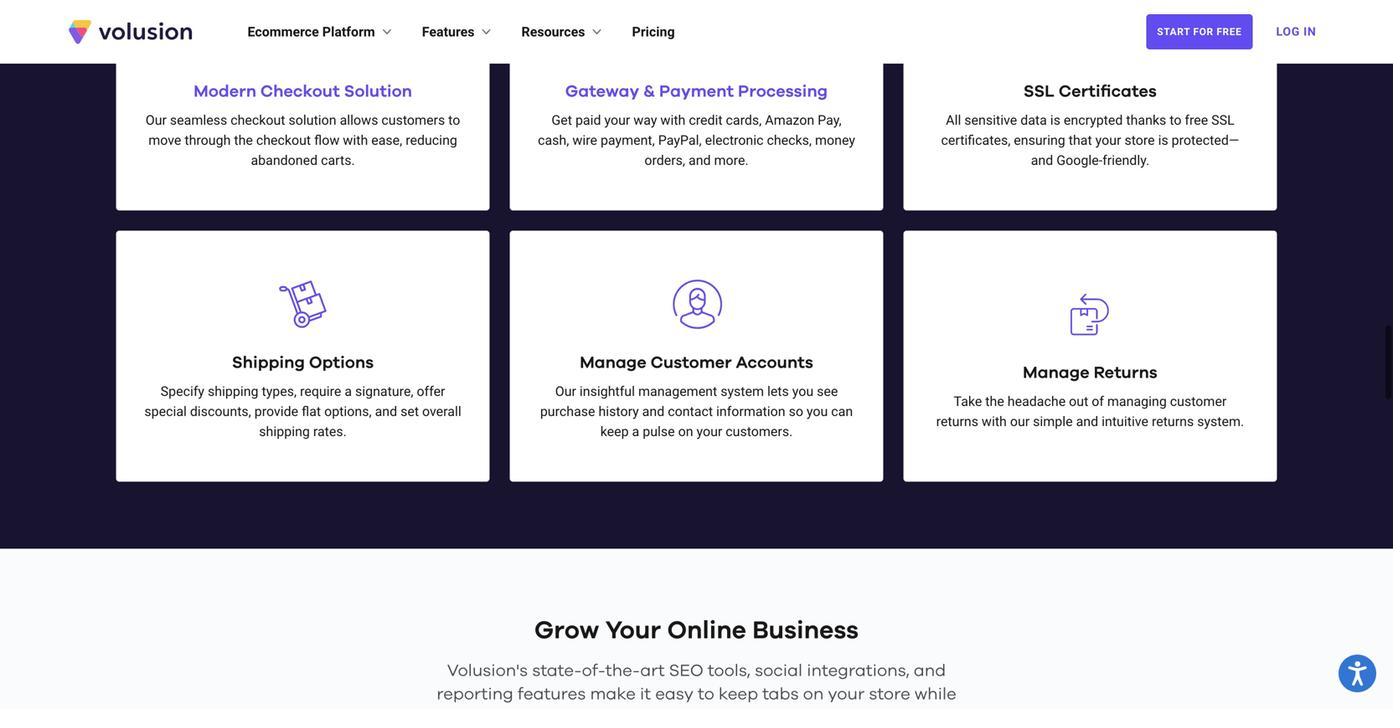 Task type: locate. For each thing, give the bounding box(es) containing it.
0 horizontal spatial returns
[[937, 414, 979, 430]]

0 horizontal spatial a
[[345, 384, 352, 400]]

solution
[[289, 112, 337, 128]]

certificates
[[1059, 83, 1157, 100]]

0 vertical spatial store
[[1125, 132, 1155, 148]]

ease,
[[371, 132, 402, 148]]

0 vertical spatial on
[[678, 424, 693, 440]]

a left pulse
[[632, 424, 640, 440]]

0 horizontal spatial shipping
[[208, 384, 259, 400]]

art
[[641, 663, 665, 680]]

system.
[[1198, 414, 1244, 430]]

your up payment,
[[605, 112, 630, 128]]

through
[[185, 132, 231, 148]]

the right through
[[234, 132, 253, 148]]

1 vertical spatial you
[[807, 404, 828, 420]]

2 horizontal spatial with
[[982, 414, 1007, 430]]

our inside our insightful management system lets you see purchase history and contact information so you can keep a pulse on your customers.
[[555, 384, 576, 400]]

0 vertical spatial with
[[661, 112, 686, 128]]

your down contact
[[697, 424, 723, 440]]

get paid your way with credit cards, amazon pay, cash, wire payment, paypal, electronic checks, money orders, and more.
[[538, 112, 855, 168]]

and inside get paid your way with credit cards, amazon pay, cash, wire payment, paypal, electronic checks, money orders, and more.
[[689, 152, 711, 168]]

on inside volusion's state-of-the-art seo tools, social integrations, and reporting features make it easy to keep tabs on your store whil
[[803, 687, 824, 703]]

keep
[[601, 424, 629, 440], [719, 687, 758, 703]]

a up options, at the bottom left of page
[[345, 384, 352, 400]]

on down contact
[[678, 424, 693, 440]]

1 horizontal spatial store
[[1125, 132, 1155, 148]]

with down allows
[[343, 132, 368, 148]]

store down thanks in the right of the page
[[1125, 132, 1155, 148]]

and inside volusion's state-of-the-art seo tools, social integrations, and reporting features make it easy to keep tabs on your store whil
[[914, 663, 946, 680]]

all
[[946, 112, 961, 128]]

0 horizontal spatial manage
[[580, 355, 647, 372]]

social
[[755, 663, 803, 680]]

1 vertical spatial a
[[632, 424, 640, 440]]

with
[[661, 112, 686, 128], [343, 132, 368, 148], [982, 414, 1007, 430]]

customers.
[[726, 424, 793, 440]]

0 vertical spatial keep
[[601, 424, 629, 440]]

processing
[[738, 83, 828, 100]]

with inside get paid your way with credit cards, amazon pay, cash, wire payment, paypal, electronic checks, money orders, and more.
[[661, 112, 686, 128]]

ssl certificates
[[1024, 83, 1157, 100]]

and down ensuring
[[1031, 152, 1053, 168]]

with inside the take the headache out of managing customer returns with our simple and intuitive returns system.
[[982, 414, 1007, 430]]

you
[[792, 384, 814, 400], [807, 404, 828, 420]]

free
[[1217, 26, 1242, 38]]

0 horizontal spatial our
[[146, 112, 167, 128]]

keep down the tools,
[[719, 687, 758, 703]]

signature,
[[355, 384, 414, 400]]

0 vertical spatial a
[[345, 384, 352, 400]]

keep inside volusion's state-of-the-art seo tools, social integrations, and reporting features make it easy to keep tabs on your store whil
[[719, 687, 758, 703]]

accounts
[[736, 355, 814, 372]]

state-
[[532, 663, 582, 680]]

returns
[[937, 414, 979, 430], [1152, 414, 1194, 430]]

tools,
[[708, 663, 751, 680]]

1 vertical spatial our
[[555, 384, 576, 400]]

certificates,
[[941, 132, 1011, 148]]

cash,
[[538, 132, 569, 148]]

manage up insightful
[[580, 355, 647, 372]]

options,
[[324, 404, 372, 420]]

1 horizontal spatial the
[[986, 394, 1005, 410]]

1 horizontal spatial returns
[[1152, 414, 1194, 430]]

wire
[[573, 132, 597, 148]]

customer
[[651, 355, 732, 372]]

and down paypal,
[[689, 152, 711, 168]]

1 vertical spatial keep
[[719, 687, 758, 703]]

payment
[[659, 83, 734, 100]]

1 horizontal spatial to
[[698, 687, 715, 703]]

keep inside our insightful management system lets you see purchase history and contact information so you can keep a pulse on your customers.
[[601, 424, 629, 440]]

1 vertical spatial ssl
[[1212, 112, 1235, 128]]

payment,
[[601, 132, 655, 148]]

is right data
[[1051, 112, 1061, 128]]

business
[[753, 619, 859, 644]]

store inside the all sensitive data is encrypted thanks to free ssl certificates, ensuring that your store is protected— and google-friendly.
[[1125, 132, 1155, 148]]

1 vertical spatial the
[[986, 394, 1005, 410]]

customer
[[1170, 394, 1227, 410]]

0 vertical spatial shipping
[[208, 384, 259, 400]]

special
[[144, 404, 187, 420]]

store down 'integrations,'
[[869, 687, 911, 703]]

keep down history
[[601, 424, 629, 440]]

shipping down provide
[[259, 424, 310, 440]]

to inside our seamless checkout solution allows customers to move through the checkout flow with ease, reducing abandoned carts.
[[448, 112, 460, 128]]

1 horizontal spatial ssl
[[1212, 112, 1235, 128]]

our up "purchase"
[[555, 384, 576, 400]]

encrypted
[[1064, 112, 1123, 128]]

checkout up abandoned
[[256, 132, 311, 148]]

modern
[[194, 83, 256, 100]]

ssl inside the all sensitive data is encrypted thanks to free ssl certificates, ensuring that your store is protected— and google-friendly.
[[1212, 112, 1235, 128]]

orders,
[[645, 152, 685, 168]]

2 vertical spatial with
[[982, 414, 1007, 430]]

start
[[1157, 26, 1191, 38]]

to left the free
[[1170, 112, 1182, 128]]

move
[[149, 132, 181, 148]]

pay,
[[818, 112, 842, 128]]

on inside our insightful management system lets you see purchase history and contact information so you can keep a pulse on your customers.
[[678, 424, 693, 440]]

flow
[[314, 132, 340, 148]]

1 vertical spatial on
[[803, 687, 824, 703]]

your inside the all sensitive data is encrypted thanks to free ssl certificates, ensuring that your store is protected— and google-friendly.
[[1096, 132, 1122, 148]]

online
[[667, 619, 746, 644]]

our up move
[[146, 112, 167, 128]]

gateway & payment processing link
[[565, 83, 828, 100]]

your down encrypted
[[1096, 132, 1122, 148]]

your down 'integrations,'
[[828, 687, 865, 703]]

options
[[309, 355, 374, 372]]

and inside specify shipping types, require a signature, offer special discounts, provide flat options, and set overall shipping rates.
[[375, 404, 397, 420]]

a
[[345, 384, 352, 400], [632, 424, 640, 440]]

specify shipping types, require a signature, offer special discounts, provide flat options, and set overall shipping rates.
[[144, 384, 461, 440]]

1 horizontal spatial with
[[661, 112, 686, 128]]

to down seo
[[698, 687, 715, 703]]

ssl right the free
[[1212, 112, 1235, 128]]

0 horizontal spatial to
[[448, 112, 460, 128]]

and right 'integrations,'
[[914, 663, 946, 680]]

you up so
[[792, 384, 814, 400]]

1 horizontal spatial our
[[555, 384, 576, 400]]

features
[[422, 24, 475, 40]]

returns down customer
[[1152, 414, 1194, 430]]

1 vertical spatial store
[[869, 687, 911, 703]]

2 horizontal spatial to
[[1170, 112, 1182, 128]]

checkout
[[231, 112, 285, 128], [256, 132, 311, 148]]

checkout
[[260, 83, 340, 100]]

with up paypal,
[[661, 112, 686, 128]]

discounts,
[[190, 404, 251, 420]]

is down thanks in the right of the page
[[1158, 132, 1169, 148]]

to for thanks
[[1170, 112, 1182, 128]]

with left our
[[982, 414, 1007, 430]]

1 horizontal spatial on
[[803, 687, 824, 703]]

to up reducing
[[448, 112, 460, 128]]

on right the tabs
[[803, 687, 824, 703]]

0 vertical spatial checkout
[[231, 112, 285, 128]]

and
[[689, 152, 711, 168], [1031, 152, 1053, 168], [375, 404, 397, 420], [642, 404, 665, 420], [1076, 414, 1099, 430], [914, 663, 946, 680]]

0 horizontal spatial keep
[[601, 424, 629, 440]]

to inside the all sensitive data is encrypted thanks to free ssl certificates, ensuring that your store is protected— and google-friendly.
[[1170, 112, 1182, 128]]

0 vertical spatial the
[[234, 132, 253, 148]]

ssl up data
[[1024, 83, 1055, 100]]

0 horizontal spatial the
[[234, 132, 253, 148]]

information
[[716, 404, 786, 420]]

1 horizontal spatial manage
[[1023, 365, 1090, 382]]

and up pulse
[[642, 404, 665, 420]]

2 returns from the left
[[1152, 414, 1194, 430]]

1 vertical spatial with
[[343, 132, 368, 148]]

shipping up discounts,
[[208, 384, 259, 400]]

google-
[[1057, 152, 1103, 168]]

you right so
[[807, 404, 828, 420]]

1 vertical spatial shipping
[[259, 424, 310, 440]]

1 vertical spatial checkout
[[256, 132, 311, 148]]

that
[[1069, 132, 1092, 148]]

0 vertical spatial our
[[146, 112, 167, 128]]

store inside volusion's state-of-the-art seo tools, social integrations, and reporting features make it easy to keep tabs on your store whil
[[869, 687, 911, 703]]

our
[[146, 112, 167, 128], [555, 384, 576, 400]]

returns down take
[[937, 414, 979, 430]]

and down signature,
[[375, 404, 397, 420]]

0 horizontal spatial is
[[1051, 112, 1061, 128]]

grow your online business
[[534, 619, 859, 644]]

manage returns
[[1023, 365, 1158, 382]]

all sensitive data is encrypted thanks to free ssl certificates, ensuring that your store is protected— and google-friendly.
[[941, 112, 1240, 168]]

offer
[[417, 384, 445, 400]]

0 vertical spatial ssl
[[1024, 83, 1055, 100]]

and inside our insightful management system lets you see purchase history and contact information so you can keep a pulse on your customers.
[[642, 404, 665, 420]]

the right take
[[986, 394, 1005, 410]]

paypal,
[[658, 132, 702, 148]]

1 horizontal spatial a
[[632, 424, 640, 440]]

0 horizontal spatial ssl
[[1024, 83, 1055, 100]]

purchase
[[540, 404, 595, 420]]

resources
[[522, 24, 585, 40]]

our inside our seamless checkout solution allows customers to move through the checkout flow with ease, reducing abandoned carts.
[[146, 112, 167, 128]]

checkout down modern
[[231, 112, 285, 128]]

1 vertical spatial is
[[1158, 132, 1169, 148]]

on
[[678, 424, 693, 440], [803, 687, 824, 703]]

manage up headache
[[1023, 365, 1090, 382]]

manage for manage customer accounts
[[580, 355, 647, 372]]

and down the out
[[1076, 414, 1099, 430]]

and inside the take the headache out of managing customer returns with our simple and intuitive returns system.
[[1076, 414, 1099, 430]]

0 horizontal spatial with
[[343, 132, 368, 148]]

0 horizontal spatial store
[[869, 687, 911, 703]]

0 horizontal spatial on
[[678, 424, 693, 440]]

open accessibe: accessibility options, statement and help image
[[1348, 662, 1367, 686]]

0 vertical spatial is
[[1051, 112, 1061, 128]]

gateway & payment processing
[[565, 83, 828, 100]]

rates.
[[313, 424, 347, 440]]

more.
[[714, 152, 749, 168]]

your inside get paid your way with credit cards, amazon pay, cash, wire payment, paypal, electronic checks, money orders, and more.
[[605, 112, 630, 128]]

with inside our seamless checkout solution allows customers to move through the checkout flow with ease, reducing abandoned carts.
[[343, 132, 368, 148]]

the
[[234, 132, 253, 148], [986, 394, 1005, 410]]

1 horizontal spatial keep
[[719, 687, 758, 703]]

your
[[605, 112, 630, 128], [1096, 132, 1122, 148], [697, 424, 723, 440], [828, 687, 865, 703]]



Task type: describe. For each thing, give the bounding box(es) containing it.
take
[[954, 394, 982, 410]]

require
[[300, 384, 341, 400]]

log
[[1277, 25, 1300, 39]]

0 vertical spatial you
[[792, 384, 814, 400]]

our
[[1010, 414, 1030, 430]]

seo
[[669, 663, 704, 680]]

our seamless checkout solution allows customers to move through the checkout flow with ease, reducing abandoned carts.
[[146, 112, 460, 168]]

to inside volusion's state-of-the-art seo tools, social integrations, and reporting features make it easy to keep tabs on your store whil
[[698, 687, 715, 703]]

system
[[721, 384, 764, 400]]

specify
[[161, 384, 204, 400]]

get
[[552, 112, 572, 128]]

ensuring
[[1014, 132, 1066, 148]]

ecommerce platform
[[248, 24, 375, 40]]

log in link
[[1266, 13, 1327, 50]]

a inside specify shipping types, require a signature, offer special discounts, provide flat options, and set overall shipping rates.
[[345, 384, 352, 400]]

1 horizontal spatial shipping
[[259, 424, 310, 440]]

your inside our insightful management system lets you see purchase history and contact information so you can keep a pulse on your customers.
[[697, 424, 723, 440]]

pricing
[[632, 24, 675, 40]]

ecommerce platform button
[[248, 22, 395, 42]]

data
[[1021, 112, 1047, 128]]

the inside our seamless checkout solution allows customers to move through the checkout flow with ease, reducing abandoned carts.
[[234, 132, 253, 148]]

modern checkout solution link
[[194, 83, 412, 100]]

types,
[[262, 384, 297, 400]]

manage for manage returns
[[1023, 365, 1090, 382]]

our for seamless
[[146, 112, 167, 128]]

grow
[[534, 619, 599, 644]]

1 horizontal spatial is
[[1158, 132, 1169, 148]]

history
[[599, 404, 639, 420]]

for
[[1194, 26, 1214, 38]]

management
[[638, 384, 717, 400]]

reporting
[[437, 687, 514, 703]]

features
[[518, 687, 586, 703]]

electronic
[[705, 132, 764, 148]]

on for tabs
[[803, 687, 824, 703]]

see
[[817, 384, 838, 400]]

start for free link
[[1146, 14, 1253, 49]]

allows
[[340, 112, 378, 128]]

way
[[634, 112, 657, 128]]

of
[[1092, 394, 1104, 410]]

free
[[1185, 112, 1208, 128]]

our for insightful
[[555, 384, 576, 400]]

shipping
[[232, 355, 305, 372]]

insightful
[[580, 384, 635, 400]]

protected—
[[1172, 132, 1240, 148]]

gateway
[[565, 83, 639, 100]]

make
[[590, 687, 636, 703]]

a inside our insightful management system lets you see purchase history and contact information so you can keep a pulse on your customers.
[[632, 424, 640, 440]]

flat
[[302, 404, 321, 420]]

take the headache out of managing customer returns with our simple and intuitive returns system.
[[937, 394, 1244, 430]]

can
[[831, 404, 853, 420]]

abandoned
[[251, 152, 318, 168]]

credit
[[689, 112, 723, 128]]

paid
[[576, 112, 601, 128]]

our insightful management system lets you see purchase history and contact information so you can keep a pulse on your customers.
[[540, 384, 853, 440]]

volusion's state-of-the-art seo tools, social integrations, and reporting features make it easy to keep tabs on your store whil
[[437, 663, 957, 710]]

volusion's
[[447, 663, 528, 680]]

to for customers
[[448, 112, 460, 128]]

1 returns from the left
[[937, 414, 979, 430]]

modern checkout solution
[[194, 83, 412, 100]]

tabs
[[763, 687, 799, 703]]

the inside the take the headache out of managing customer returns with our simple and intuitive returns system.
[[986, 394, 1005, 410]]

solution
[[344, 83, 412, 100]]

on for pulse
[[678, 424, 693, 440]]

simple
[[1033, 414, 1073, 430]]

of-
[[582, 663, 606, 680]]

returns
[[1094, 365, 1158, 382]]

provide
[[255, 404, 298, 420]]

overall
[[422, 404, 461, 420]]

cards,
[[726, 112, 762, 128]]

start for free
[[1157, 26, 1242, 38]]

your inside volusion's state-of-the-art seo tools, social integrations, and reporting features make it easy to keep tabs on your store whil
[[828, 687, 865, 703]]

it
[[640, 687, 651, 703]]

features button
[[422, 22, 495, 42]]

customers
[[382, 112, 445, 128]]

seamless
[[170, 112, 227, 128]]

manage customer accounts
[[580, 355, 814, 372]]

pricing link
[[632, 22, 675, 42]]

intuitive
[[1102, 414, 1149, 430]]

and inside the all sensitive data is encrypted thanks to free ssl certificates, ensuring that your store is protected— and google-friendly.
[[1031, 152, 1053, 168]]

checks,
[[767, 132, 812, 148]]

shipping options
[[232, 355, 374, 372]]

amazon
[[765, 112, 815, 128]]

pulse
[[643, 424, 675, 440]]

sensitive
[[965, 112, 1017, 128]]

platform
[[322, 24, 375, 40]]

resources button
[[522, 22, 605, 42]]

managing
[[1108, 394, 1167, 410]]



Task type: vqa. For each thing, say whether or not it's contained in the screenshot.
right "shipping"
yes



